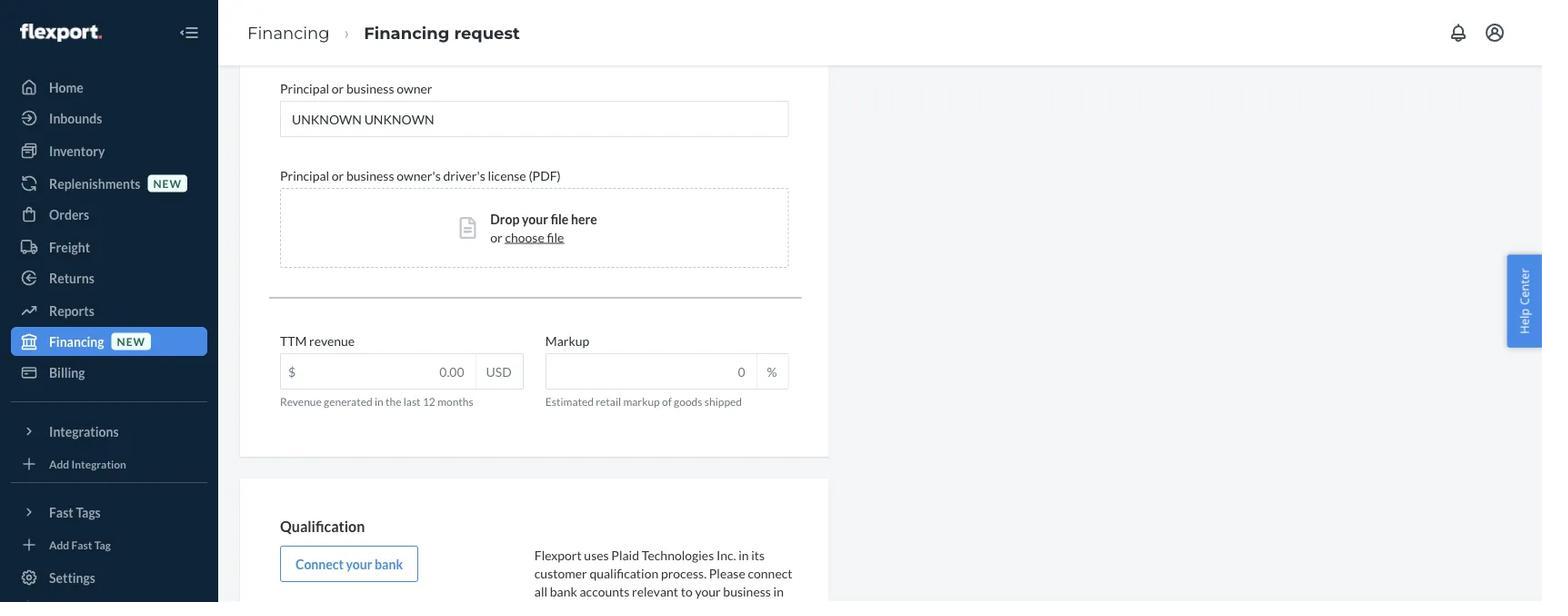 Task type: vqa. For each thing, say whether or not it's contained in the screenshot.
right when
no



Task type: describe. For each thing, give the bounding box(es) containing it.
billing
[[49, 365, 85, 381]]

help center
[[1516, 268, 1532, 334]]

1 vertical spatial fast
[[71, 539, 92, 552]]

fast tags button
[[11, 498, 207, 527]]

all
[[534, 584, 547, 599]]

inventory link
[[11, 136, 207, 165]]

markup
[[545, 333, 589, 349]]

estimated
[[545, 396, 594, 409]]

flexport logo image
[[20, 24, 102, 42]]

qualification
[[590, 566, 659, 581]]

principal or business owner's driver's license (pdf)
[[280, 168, 561, 183]]

breadcrumbs navigation
[[233, 6, 535, 59]]

revenue generated in the last 12 months
[[280, 396, 473, 409]]

shipped
[[704, 396, 742, 409]]

usd
[[486, 364, 512, 380]]

reports
[[49, 303, 94, 319]]

ttm
[[280, 333, 307, 349]]

1 vertical spatial in
[[738, 548, 749, 563]]

fast inside dropdown button
[[49, 505, 73, 521]]

revenue
[[309, 333, 355, 349]]

business inside flexport uses plaid technologies inc. in its customer qualification process. please connect all bank accounts relevant to your business in order to streamline your credit review, which
[[723, 584, 771, 599]]

Owner's full name field
[[280, 101, 789, 137]]

0 vertical spatial file
[[551, 211, 569, 227]]

generated
[[324, 396, 372, 409]]

process.
[[661, 566, 707, 581]]

ttm revenue
[[280, 333, 355, 349]]

qualification
[[280, 518, 365, 536]]

home link
[[11, 73, 207, 102]]

new for replenishments
[[153, 177, 182, 190]]

orders link
[[11, 200, 207, 229]]

here
[[571, 211, 597, 227]]

help center button
[[1507, 255, 1542, 348]]

open account menu image
[[1484, 22, 1506, 44]]

add for add integration
[[49, 458, 69, 471]]

your inside 'button'
[[346, 557, 372, 572]]

add fast tag
[[49, 539, 111, 552]]

business for owner's
[[346, 168, 394, 183]]

inventory
[[49, 143, 105, 159]]

flexport
[[534, 548, 582, 563]]

financing request link
[[364, 23, 520, 43]]

add fast tag link
[[11, 535, 207, 556]]

0 text field
[[546, 355, 756, 389]]

bank inside 'button'
[[375, 557, 403, 572]]

0.00 text field
[[281, 355, 475, 389]]

financing for financing link
[[247, 23, 330, 43]]

(pdf)
[[529, 168, 561, 183]]

principal or business owner
[[280, 81, 432, 96]]

freight link
[[11, 233, 207, 262]]

12
[[423, 396, 435, 409]]

your up credit at the bottom left of the page
[[695, 584, 721, 599]]

close navigation image
[[178, 22, 200, 44]]

your inside drop your file here or choose file
[[522, 211, 548, 227]]

markup
[[623, 396, 660, 409]]

integration
[[71, 458, 126, 471]]

request
[[454, 23, 520, 43]]

review,
[[707, 602, 748, 603]]

months
[[437, 396, 473, 409]]

uses
[[584, 548, 609, 563]]

order
[[534, 602, 566, 603]]

please
[[709, 566, 745, 581]]

streamline
[[582, 602, 642, 603]]

returns
[[49, 270, 94, 286]]

or for principal or business owner
[[332, 81, 344, 96]]

customer
[[534, 566, 587, 581]]

flexport uses plaid technologies inc. in its customer qualification process. please connect all bank accounts relevant to your business in order to streamline your credit review, which
[[534, 548, 794, 603]]

help
[[1516, 309, 1532, 334]]

connect your bank button
[[280, 546, 418, 583]]

credit
[[672, 602, 705, 603]]

financing request
[[364, 23, 520, 43]]

reports link
[[11, 296, 207, 326]]

principal for principal or business owner's driver's license (pdf)
[[280, 168, 329, 183]]



Task type: locate. For each thing, give the bounding box(es) containing it.
add left "integration" at the bottom left of the page
[[49, 458, 69, 471]]

connect
[[748, 566, 792, 581]]

1 vertical spatial or
[[332, 168, 344, 183]]

driver's
[[443, 168, 485, 183]]

of
[[662, 396, 672, 409]]

business left owner
[[346, 81, 394, 96]]

or down drop
[[490, 230, 503, 245]]

file
[[551, 211, 569, 227], [547, 230, 564, 245]]

%
[[767, 364, 777, 380]]

retail
[[596, 396, 621, 409]]

bank right connect
[[375, 557, 403, 572]]

0 horizontal spatial bank
[[375, 557, 403, 572]]

last
[[403, 396, 421, 409]]

owner's
[[397, 168, 441, 183]]

to right order
[[568, 602, 580, 603]]

1 horizontal spatial to
[[681, 584, 693, 599]]

to up credit at the bottom left of the page
[[681, 584, 693, 599]]

revenue
[[280, 396, 322, 409]]

new up "orders" "link"
[[153, 177, 182, 190]]

fast
[[49, 505, 73, 521], [71, 539, 92, 552]]

0 vertical spatial business
[[346, 81, 394, 96]]

add integration
[[49, 458, 126, 471]]

inbounds
[[49, 110, 102, 126]]

file right the choose
[[547, 230, 564, 245]]

goods
[[674, 396, 702, 409]]

or left "owner's"
[[332, 168, 344, 183]]

technologies
[[642, 548, 714, 563]]

in left the
[[375, 396, 383, 409]]

0 horizontal spatial financing
[[49, 334, 104, 350]]

relevant
[[632, 584, 678, 599]]

1 vertical spatial business
[[346, 168, 394, 183]]

1 vertical spatial to
[[568, 602, 580, 603]]

1 horizontal spatial bank
[[550, 584, 577, 599]]

fast left 'tags'
[[49, 505, 73, 521]]

2 horizontal spatial in
[[773, 584, 784, 599]]

add up settings
[[49, 539, 69, 552]]

0 vertical spatial add
[[49, 458, 69, 471]]

financing link
[[247, 23, 330, 43]]

business up review,
[[723, 584, 771, 599]]

bank
[[375, 557, 403, 572], [550, 584, 577, 599]]

financing up principal or business owner at the left top
[[247, 23, 330, 43]]

principal
[[280, 81, 329, 96], [280, 168, 329, 183]]

fast left tag
[[71, 539, 92, 552]]

0 horizontal spatial to
[[568, 602, 580, 603]]

1 vertical spatial add
[[49, 539, 69, 552]]

settings
[[49, 571, 95, 586]]

file alt image
[[459, 217, 476, 239]]

financing for financing request
[[364, 23, 449, 43]]

or for principal or business owner's driver's license (pdf)
[[332, 168, 344, 183]]

replenishments
[[49, 176, 140, 191]]

0 vertical spatial bank
[[375, 557, 403, 572]]

the
[[386, 396, 401, 409]]

choose
[[505, 230, 544, 245]]

plaid
[[611, 548, 639, 563]]

connect
[[296, 557, 344, 572]]

add for add fast tag
[[49, 539, 69, 552]]

0 horizontal spatial new
[[117, 335, 146, 348]]

financing down reports at bottom left
[[49, 334, 104, 350]]

0 vertical spatial to
[[681, 584, 693, 599]]

new
[[153, 177, 182, 190], [117, 335, 146, 348]]

$
[[288, 364, 296, 380]]

accounts
[[580, 584, 630, 599]]

your right connect
[[346, 557, 372, 572]]

inbounds link
[[11, 104, 207, 133]]

add integration link
[[11, 454, 207, 476]]

add
[[49, 458, 69, 471], [49, 539, 69, 552]]

1 horizontal spatial new
[[153, 177, 182, 190]]

integrations button
[[11, 417, 207, 446]]

your
[[522, 211, 548, 227], [346, 557, 372, 572], [695, 584, 721, 599], [644, 602, 670, 603]]

2 vertical spatial or
[[490, 230, 503, 245]]

0 vertical spatial fast
[[49, 505, 73, 521]]

integrations
[[49, 424, 119, 440]]

1 vertical spatial new
[[117, 335, 146, 348]]

orders
[[49, 207, 89, 222]]

bank inside flexport uses plaid technologies inc. in its customer qualification process. please connect all bank accounts relevant to your business in order to streamline your credit review, which
[[550, 584, 577, 599]]

2 vertical spatial in
[[773, 584, 784, 599]]

connect your bank
[[296, 557, 403, 572]]

1 horizontal spatial in
[[738, 548, 749, 563]]

1 vertical spatial bank
[[550, 584, 577, 599]]

drop
[[490, 211, 520, 227]]

or inside drop your file here or choose file
[[490, 230, 503, 245]]

2 vertical spatial business
[[723, 584, 771, 599]]

financing up owner
[[364, 23, 449, 43]]

1 vertical spatial principal
[[280, 168, 329, 183]]

0 vertical spatial or
[[332, 81, 344, 96]]

new for financing
[[117, 335, 146, 348]]

inc.
[[716, 548, 736, 563]]

in
[[375, 396, 383, 409], [738, 548, 749, 563], [773, 584, 784, 599]]

drop your file here or choose file
[[490, 211, 597, 245]]

estimated retail markup of goods shipped
[[545, 396, 742, 409]]

returns link
[[11, 264, 207, 293]]

0 vertical spatial new
[[153, 177, 182, 190]]

home
[[49, 80, 83, 95]]

bank up order
[[550, 584, 577, 599]]

owner
[[397, 81, 432, 96]]

your up the choose
[[522, 211, 548, 227]]

1 add from the top
[[49, 458, 69, 471]]

1 principal from the top
[[280, 81, 329, 96]]

or
[[332, 81, 344, 96], [332, 168, 344, 183], [490, 230, 503, 245]]

fast tags
[[49, 505, 101, 521]]

2 add from the top
[[49, 539, 69, 552]]

business
[[346, 81, 394, 96], [346, 168, 394, 183], [723, 584, 771, 599]]

business for owner
[[346, 81, 394, 96]]

open notifications image
[[1448, 22, 1469, 44]]

your down the relevant
[[644, 602, 670, 603]]

in left its
[[738, 548, 749, 563]]

2 principal from the top
[[280, 168, 329, 183]]

billing link
[[11, 358, 207, 387]]

license
[[488, 168, 526, 183]]

0 vertical spatial principal
[[280, 81, 329, 96]]

its
[[751, 548, 765, 563]]

tag
[[94, 539, 111, 552]]

0 vertical spatial in
[[375, 396, 383, 409]]

0 horizontal spatial in
[[375, 396, 383, 409]]

business left "owner's"
[[346, 168, 394, 183]]

center
[[1516, 268, 1532, 306]]

new down reports link
[[117, 335, 146, 348]]

principal for principal or business owner
[[280, 81, 329, 96]]

freight
[[49, 240, 90, 255]]

settings link
[[11, 564, 207, 593]]

1 vertical spatial file
[[547, 230, 564, 245]]

file left here
[[551, 211, 569, 227]]

tags
[[76, 505, 101, 521]]

or down breadcrumbs navigation
[[332, 81, 344, 96]]

2 horizontal spatial financing
[[364, 23, 449, 43]]

financing
[[247, 23, 330, 43], [364, 23, 449, 43], [49, 334, 104, 350]]

in down connect
[[773, 584, 784, 599]]

1 horizontal spatial financing
[[247, 23, 330, 43]]



